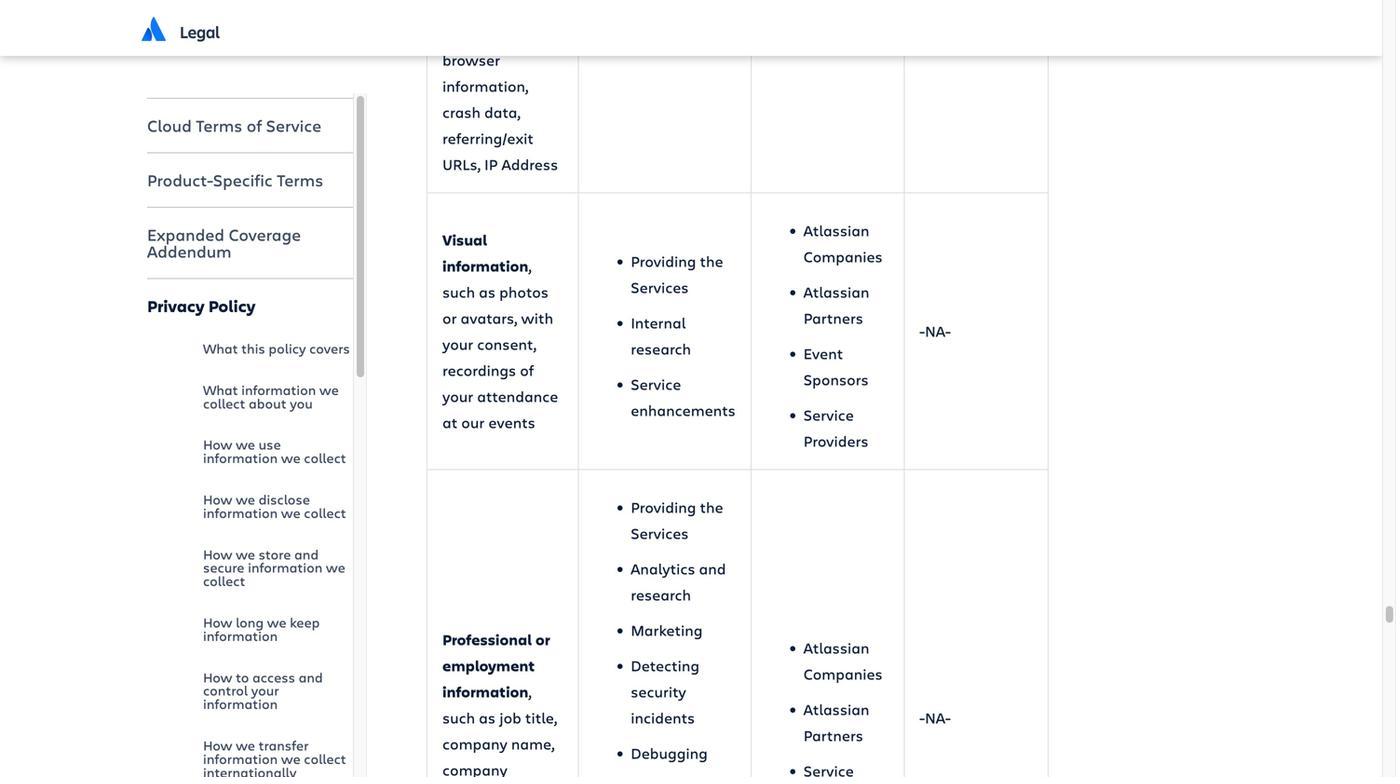 Task type: vqa. For each thing, say whether or not it's contained in the screenshot.
from
no



Task type: describe. For each thing, give the bounding box(es) containing it.
your inside how to access and control your information
[[251, 681, 279, 699]]

as for job
[[479, 707, 496, 727]]

consent,
[[477, 334, 537, 354]]

collect inside how we store and secure information we collect
[[203, 572, 245, 590]]

events
[[488, 412, 535, 432]]

0 horizontal spatial service
[[266, 115, 322, 136]]

incidents
[[631, 707, 695, 727]]

coverage
[[229, 224, 301, 246]]

how we store and secure information we collect
[[203, 545, 345, 590]]

what for what information we collect about you
[[203, 381, 238, 399]]

service providers
[[804, 405, 869, 451]]

job
[[499, 707, 522, 727]]

and for how we store and secure information we collect
[[294, 545, 319, 563]]

providers
[[804, 431, 869, 451]]

about
[[249, 394, 287, 412]]

or inside the professional or employment information
[[536, 629, 550, 649]]

collect for how we transfer information we collect internationally
[[304, 749, 346, 768]]

- for service enhancements
[[920, 321, 925, 341]]

you
[[290, 394, 313, 412]]

avatars,
[[461, 308, 518, 328]]

we up internationally
[[236, 736, 255, 754]]

store
[[259, 545, 291, 563]]

professional or employment information
[[443, 629, 550, 701]]

and inside the analytics and research
[[699, 558, 726, 578]]

atlassian partners for service enhancements
[[804, 282, 870, 328]]

transfer
[[259, 736, 309, 754]]

providing for internal
[[631, 251, 696, 271]]

what this policy covers link
[[203, 328, 353, 369]]

legal link
[[180, 0, 220, 56]]

cloud terms of service link
[[147, 103, 353, 148]]

we inside how long we keep information
[[267, 613, 287, 631]]

how we use information we collect
[[203, 435, 346, 467]]

product-specific terms link
[[147, 158, 353, 202]]

service enhancements
[[631, 374, 736, 420]]

privacy policy link
[[147, 284, 353, 328]]

how for how we store and secure information we collect
[[203, 545, 232, 563]]

what this policy covers
[[203, 339, 350, 357]]

how we transfer information we collect internationally link
[[203, 725, 353, 777]]

information inside how we disclose information we collect
[[203, 503, 278, 522]]

-na- for service enhancements
[[920, 321, 951, 341]]

professional
[[443, 629, 532, 649]]

internal research
[[631, 312, 691, 358]]

legal
[[180, 20, 220, 43]]

disclose
[[259, 490, 310, 508]]

services for analytics
[[631, 523, 689, 543]]

privacy
[[147, 295, 205, 317]]

, for visual information
[[529, 256, 532, 276]]

policy
[[269, 339, 306, 357]]

attendance
[[477, 386, 558, 406]]

internal
[[631, 312, 686, 332]]

information inside how long we keep information
[[203, 626, 278, 645]]

privacy policy
[[147, 295, 256, 317]]

terms inside cloud terms of service link
[[196, 115, 242, 136]]

employment
[[443, 655, 535, 675]]

expanded coverage addendum link
[[147, 213, 353, 273]]

we left disclose
[[236, 490, 255, 508]]

how for how we disclose information we collect
[[203, 490, 232, 508]]

providing for analytics
[[631, 497, 696, 517]]

companies for internal research
[[804, 246, 883, 266]]

we left store
[[236, 545, 255, 563]]

internationally
[[203, 763, 297, 777]]

-na- for marketing
[[920, 707, 951, 727]]

what information we collect about you link
[[203, 369, 353, 424]]

information inside what information we collect about you
[[241, 381, 316, 399]]

how we store and secure information we collect link
[[203, 534, 353, 602]]

how we disclose information we collect link
[[203, 479, 353, 534]]

we right store
[[326, 558, 345, 576]]

na- for service enhancements
[[925, 321, 951, 341]]

name,
[[511, 733, 555, 754]]

, such as photos or avatars, with your consent, recordings of your attendance at our events
[[443, 256, 558, 432]]

marketing
[[631, 620, 703, 640]]

secure
[[203, 558, 245, 576]]

we right use
[[281, 449, 301, 467]]

what for what this policy covers
[[203, 339, 238, 357]]

collect for how we disclose information we collect
[[304, 503, 346, 522]]

expanded coverage addendum
[[147, 224, 301, 262]]

- for marketing
[[920, 707, 925, 727]]

event
[[804, 343, 843, 363]]

keep
[[290, 613, 320, 631]]

to
[[236, 668, 249, 686]]

with
[[521, 308, 553, 328]]

terms inside product-specific terms link
[[277, 169, 323, 191]]

such for avatars,
[[443, 282, 475, 302]]



Task type: locate. For each thing, give the bounding box(es) containing it.
1 vertical spatial -na-
[[920, 707, 951, 727]]

1 vertical spatial -
[[920, 707, 925, 727]]

how inside how we transfer information we collect internationally
[[203, 736, 232, 754]]

1 -na- from the top
[[920, 321, 951, 341]]

this
[[241, 339, 265, 357]]

how we transfer information we collect internationally
[[203, 736, 346, 777]]

research inside the analytics and research
[[631, 584, 691, 604]]

how for how we transfer information we collect internationally
[[203, 736, 232, 754]]

1 vertical spatial providing the services
[[631, 497, 724, 543]]

2 vertical spatial your
[[251, 681, 279, 699]]

specific
[[213, 169, 273, 191]]

how long we keep information link
[[203, 602, 353, 657]]

service up providers
[[804, 405, 854, 425]]

collect up long
[[203, 572, 245, 590]]

and inside how we store and secure information we collect
[[294, 545, 319, 563]]

cloud
[[147, 115, 192, 136]]

0 vertical spatial your
[[443, 334, 473, 354]]

2 companies from the top
[[804, 664, 883, 684]]

how left store
[[203, 545, 232, 563]]

na- for marketing
[[925, 707, 951, 727]]

and right 'analytics'
[[699, 558, 726, 578]]

-na-
[[920, 321, 951, 341], [920, 707, 951, 727]]

title,
[[525, 707, 557, 727]]

, inside , such as job title, company name, comp
[[529, 681, 532, 701]]

such up company
[[443, 707, 475, 727]]

how left use
[[203, 435, 232, 453]]

2 atlassian from the top
[[804, 282, 870, 302]]

at
[[443, 412, 458, 432]]

providing the services for analytics
[[631, 497, 724, 543]]

providing the services up 'analytics'
[[631, 497, 724, 543]]

your
[[443, 334, 473, 354], [443, 386, 473, 406], [251, 681, 279, 699]]

how to access and control your information
[[203, 668, 323, 713]]

2 vertical spatial service
[[804, 405, 854, 425]]

of inside ', such as photos or avatars, with your consent, recordings of your attendance at our events'
[[520, 360, 534, 380]]

2 -na- from the top
[[920, 707, 951, 727]]

debugging
[[631, 743, 708, 763]]

6 how from the top
[[203, 736, 232, 754]]

detecting
[[631, 655, 700, 675]]

1 what from the top
[[203, 339, 238, 357]]

1 vertical spatial companies
[[804, 664, 883, 684]]

3 atlassian from the top
[[804, 638, 870, 658]]

information down to
[[203, 695, 278, 713]]

how inside how to access and control your information
[[203, 668, 232, 686]]

how long we keep information
[[203, 613, 320, 645]]

information inside how to access and control your information
[[203, 695, 278, 713]]

visual
[[443, 229, 487, 249]]

such
[[443, 282, 475, 302], [443, 707, 475, 727]]

service inside service enhancements
[[631, 374, 681, 394]]

collect inside how we transfer information we collect internationally
[[304, 749, 346, 768]]

your right to
[[251, 681, 279, 699]]

2 how from the top
[[203, 490, 232, 508]]

0 vertical spatial as
[[479, 282, 496, 302]]

service inside service providers
[[804, 405, 854, 425]]

terms
[[196, 115, 242, 136], [277, 169, 323, 191]]

how for how to access and control your information
[[203, 668, 232, 686]]

,
[[529, 256, 532, 276], [529, 681, 532, 701]]

we down how to access and control your information link
[[281, 749, 301, 768]]

, such as job title, company name, comp
[[443, 681, 557, 777]]

access
[[252, 668, 295, 686]]

0 vertical spatial the
[[700, 251, 724, 271]]

atlassian companies
[[804, 220, 883, 266], [804, 638, 883, 684]]

such inside , such as job title, company name, comp
[[443, 707, 475, 727]]

visual information
[[443, 229, 529, 276]]

providing up 'analytics'
[[631, 497, 696, 517]]

2 as from the top
[[479, 707, 496, 727]]

information down visual
[[443, 256, 529, 276]]

2 na- from the top
[[925, 707, 951, 727]]

or
[[443, 308, 457, 328], [536, 629, 550, 649]]

sponsors
[[804, 369, 869, 389]]

1 vertical spatial research
[[631, 584, 691, 604]]

such up avatars,
[[443, 282, 475, 302]]

such inside ', such as photos or avatars, with your consent, recordings of your attendance at our events'
[[443, 282, 475, 302]]

1 - from the top
[[920, 321, 925, 341]]

company
[[443, 733, 508, 754]]

enhancements
[[631, 400, 736, 420]]

we right you
[[319, 381, 339, 399]]

partners for marketing
[[804, 725, 864, 745]]

as left job
[[479, 707, 496, 727]]

how inside how long we keep information
[[203, 613, 232, 631]]

1 vertical spatial such
[[443, 707, 475, 727]]

detecting security incidents
[[631, 655, 700, 727]]

atlassian companies for internal research
[[804, 220, 883, 266]]

0 vertical spatial of
[[247, 115, 262, 136]]

security
[[631, 681, 686, 701]]

what inside what information we collect about you
[[203, 381, 238, 399]]

information inside how we use information we collect
[[203, 449, 278, 467]]

as up avatars,
[[479, 282, 496, 302]]

4 how from the top
[[203, 613, 232, 631]]

information up keep
[[248, 558, 323, 576]]

collect inside how we disclose information we collect
[[304, 503, 346, 522]]

how we disclose information we collect
[[203, 490, 346, 522]]

product-specific terms
[[147, 169, 323, 191]]

1 vertical spatial ,
[[529, 681, 532, 701]]

2 such from the top
[[443, 707, 475, 727]]

1 atlassian from the top
[[804, 220, 870, 240]]

collect up how we store and secure information we collect link
[[304, 503, 346, 522]]

analytics and research
[[631, 558, 726, 604]]

1 vertical spatial terms
[[277, 169, 323, 191]]

1 vertical spatial of
[[520, 360, 534, 380]]

and for how to access and control your information
[[299, 668, 323, 686]]

0 horizontal spatial or
[[443, 308, 457, 328]]

1 vertical spatial na-
[[925, 707, 951, 727]]

0 vertical spatial services
[[631, 277, 689, 297]]

1 vertical spatial or
[[536, 629, 550, 649]]

information inside how we transfer information we collect internationally
[[203, 749, 278, 768]]

collect inside what information we collect about you
[[203, 394, 245, 412]]

0 vertical spatial or
[[443, 308, 457, 328]]

0 horizontal spatial of
[[247, 115, 262, 136]]

services up internal
[[631, 277, 689, 297]]

1 vertical spatial the
[[700, 497, 724, 517]]

1 vertical spatial providing
[[631, 497, 696, 517]]

how to access and control your information link
[[203, 657, 353, 725]]

atlassian logo image
[[142, 17, 166, 41]]

2 partners from the top
[[804, 725, 864, 745]]

the for internal research
[[700, 251, 724, 271]]

long
[[236, 613, 264, 631]]

1 the from the top
[[700, 251, 724, 271]]

, for professional or employment information
[[529, 681, 532, 701]]

0 vertical spatial providing
[[631, 251, 696, 271]]

and right store
[[294, 545, 319, 563]]

what left about
[[203, 381, 238, 399]]

as inside , such as job title, company name, comp
[[479, 707, 496, 727]]

0 vertical spatial atlassian companies
[[804, 220, 883, 266]]

or left avatars,
[[443, 308, 457, 328]]

research down internal
[[631, 338, 691, 358]]

of up attendance on the left
[[520, 360, 534, 380]]

what
[[203, 339, 238, 357], [203, 381, 238, 399]]

1 vertical spatial atlassian partners
[[804, 699, 870, 745]]

, up photos
[[529, 256, 532, 276]]

research
[[631, 338, 691, 358], [631, 584, 691, 604]]

2 research from the top
[[631, 584, 691, 604]]

such for company
[[443, 707, 475, 727]]

2 horizontal spatial service
[[804, 405, 854, 425]]

1 atlassian companies from the top
[[804, 220, 883, 266]]

service up enhancements
[[631, 374, 681, 394]]

2 atlassian partners from the top
[[804, 699, 870, 745]]

service up product-specific terms link
[[266, 115, 322, 136]]

how we use information we collect link
[[203, 424, 353, 479]]

2 , from the top
[[529, 681, 532, 701]]

information up store
[[203, 503, 278, 522]]

terms right cloud
[[196, 115, 242, 136]]

1 , from the top
[[529, 256, 532, 276]]

0 vertical spatial partners
[[804, 308, 864, 328]]

covers
[[309, 339, 350, 357]]

how up internationally
[[203, 736, 232, 754]]

2 what from the top
[[203, 381, 238, 399]]

the
[[700, 251, 724, 271], [700, 497, 724, 517]]

cloud terms of service
[[147, 115, 322, 136]]

1 vertical spatial services
[[631, 523, 689, 543]]

the for analytics and research
[[700, 497, 724, 517]]

we right long
[[267, 613, 287, 631]]

0 vertical spatial service
[[266, 115, 322, 136]]

0 vertical spatial atlassian partners
[[804, 282, 870, 328]]

information down what this policy covers link
[[241, 381, 316, 399]]

2 - from the top
[[920, 707, 925, 727]]

1 how from the top
[[203, 435, 232, 453]]

information inside how we store and secure information we collect
[[248, 558, 323, 576]]

collect for how we use information we collect
[[304, 449, 346, 467]]

1 horizontal spatial or
[[536, 629, 550, 649]]

we up store
[[281, 503, 301, 522]]

, up title,
[[529, 681, 532, 701]]

how inside how we store and secure information we collect
[[203, 545, 232, 563]]

our
[[461, 412, 485, 432]]

1 providing the services from the top
[[631, 251, 724, 297]]

how for how long we keep information
[[203, 613, 232, 631]]

1 vertical spatial partners
[[804, 725, 864, 745]]

information up to
[[203, 626, 278, 645]]

providing up internal
[[631, 251, 696, 271]]

addendum
[[147, 240, 232, 262]]

information
[[443, 256, 529, 276], [241, 381, 316, 399], [203, 449, 278, 467], [203, 503, 278, 522], [248, 558, 323, 576], [203, 626, 278, 645], [443, 681, 529, 701], [203, 695, 278, 713], [203, 749, 278, 768]]

information up how we disclose information we collect
[[203, 449, 278, 467]]

1 research from the top
[[631, 338, 691, 358]]

1 horizontal spatial service
[[631, 374, 681, 394]]

0 horizontal spatial terms
[[196, 115, 242, 136]]

analytics
[[631, 558, 695, 578]]

collect
[[203, 394, 245, 412], [304, 449, 346, 467], [304, 503, 346, 522], [203, 572, 245, 590], [304, 749, 346, 768]]

collect left about
[[203, 394, 245, 412]]

services
[[631, 277, 689, 297], [631, 523, 689, 543]]

services up 'analytics'
[[631, 523, 689, 543]]

how left long
[[203, 613, 232, 631]]

atlassian partners for marketing
[[804, 699, 870, 745]]

service for service enhancements
[[631, 374, 681, 394]]

we left use
[[236, 435, 255, 453]]

we inside what information we collect about you
[[319, 381, 339, 399]]

atlassian
[[804, 220, 870, 240], [804, 282, 870, 302], [804, 638, 870, 658], [804, 699, 870, 719]]

or right professional
[[536, 629, 550, 649]]

0 vertical spatial ,
[[529, 256, 532, 276]]

1 na- from the top
[[925, 321, 951, 341]]

how inside how we disclose information we collect
[[203, 490, 232, 508]]

how for how we use information we collect
[[203, 435, 232, 453]]

1 providing from the top
[[631, 251, 696, 271]]

how left to
[[203, 668, 232, 686]]

of up product-specific terms link
[[247, 115, 262, 136]]

control
[[203, 681, 248, 699]]

3 how from the top
[[203, 545, 232, 563]]

and right the access on the bottom
[[299, 668, 323, 686]]

0 vertical spatial terms
[[196, 115, 242, 136]]

event sponsors
[[804, 343, 869, 389]]

0 vertical spatial na-
[[925, 321, 951, 341]]

services for internal
[[631, 277, 689, 297]]

as for photos
[[479, 282, 496, 302]]

providing the services for internal
[[631, 251, 724, 297]]

information inside the professional or employment information
[[443, 681, 529, 701]]

1 vertical spatial service
[[631, 374, 681, 394]]

we
[[319, 381, 339, 399], [236, 435, 255, 453], [281, 449, 301, 467], [236, 490, 255, 508], [281, 503, 301, 522], [236, 545, 255, 563], [326, 558, 345, 576], [267, 613, 287, 631], [236, 736, 255, 754], [281, 749, 301, 768]]

what left this
[[203, 339, 238, 357]]

how inside how we use information we collect
[[203, 435, 232, 453]]

1 services from the top
[[631, 277, 689, 297]]

0 vertical spatial companies
[[804, 246, 883, 266]]

2 the from the top
[[700, 497, 724, 517]]

0 vertical spatial -
[[920, 321, 925, 341]]

use
[[259, 435, 281, 453]]

atlassian partners
[[804, 282, 870, 328], [804, 699, 870, 745]]

partners
[[804, 308, 864, 328], [804, 725, 864, 745]]

0 vertical spatial such
[[443, 282, 475, 302]]

1 vertical spatial atlassian companies
[[804, 638, 883, 684]]

service
[[266, 115, 322, 136], [631, 374, 681, 394], [804, 405, 854, 425]]

2 atlassian companies from the top
[[804, 638, 883, 684]]

atlassian companies for analytics and research
[[804, 638, 883, 684]]

photos
[[499, 282, 549, 302]]

na-
[[925, 321, 951, 341], [925, 707, 951, 727]]

-
[[920, 321, 925, 341], [920, 707, 925, 727]]

as inside ', such as photos or avatars, with your consent, recordings of your attendance at our events'
[[479, 282, 496, 302]]

product-
[[147, 169, 213, 191]]

as
[[479, 282, 496, 302], [479, 707, 496, 727]]

your up at
[[443, 386, 473, 406]]

0 vertical spatial research
[[631, 338, 691, 358]]

companies
[[804, 246, 883, 266], [804, 664, 883, 684]]

2 services from the top
[[631, 523, 689, 543]]

1 vertical spatial what
[[203, 381, 238, 399]]

what information we collect about you
[[203, 381, 339, 412]]

0 vertical spatial -na-
[[920, 321, 951, 341]]

1 such from the top
[[443, 282, 475, 302]]

0 vertical spatial what
[[203, 339, 238, 357]]

how
[[203, 435, 232, 453], [203, 490, 232, 508], [203, 545, 232, 563], [203, 613, 232, 631], [203, 668, 232, 686], [203, 736, 232, 754]]

your up recordings
[[443, 334, 473, 354]]

recordings
[[443, 360, 516, 380]]

information down control
[[203, 749, 278, 768]]

, inside ', such as photos or avatars, with your consent, recordings of your attendance at our events'
[[529, 256, 532, 276]]

1 vertical spatial your
[[443, 386, 473, 406]]

providing the services up internal
[[631, 251, 724, 297]]

research down 'analytics'
[[631, 584, 691, 604]]

collect right use
[[304, 449, 346, 467]]

information down employment
[[443, 681, 529, 701]]

2 providing from the top
[[631, 497, 696, 517]]

collect right internationally
[[304, 749, 346, 768]]

1 companies from the top
[[804, 246, 883, 266]]

2 providing the services from the top
[[631, 497, 724, 543]]

1 partners from the top
[[804, 308, 864, 328]]

how left disclose
[[203, 490, 232, 508]]

partners for service enhancements
[[804, 308, 864, 328]]

expanded
[[147, 224, 225, 246]]

5 how from the top
[[203, 668, 232, 686]]

or inside ', such as photos or avatars, with your consent, recordings of your attendance at our events'
[[443, 308, 457, 328]]

companies for analytics and research
[[804, 664, 883, 684]]

terms right the specific
[[277, 169, 323, 191]]

4 atlassian from the top
[[804, 699, 870, 719]]

1 vertical spatial as
[[479, 707, 496, 727]]

1 horizontal spatial of
[[520, 360, 534, 380]]

0 vertical spatial providing the services
[[631, 251, 724, 297]]

collect inside how we use information we collect
[[304, 449, 346, 467]]

policy
[[208, 295, 256, 317]]

1 as from the top
[[479, 282, 496, 302]]

and
[[294, 545, 319, 563], [699, 558, 726, 578], [299, 668, 323, 686]]

and inside how to access and control your information
[[299, 668, 323, 686]]

1 horizontal spatial terms
[[277, 169, 323, 191]]

1 atlassian partners from the top
[[804, 282, 870, 328]]

service for service providers
[[804, 405, 854, 425]]



